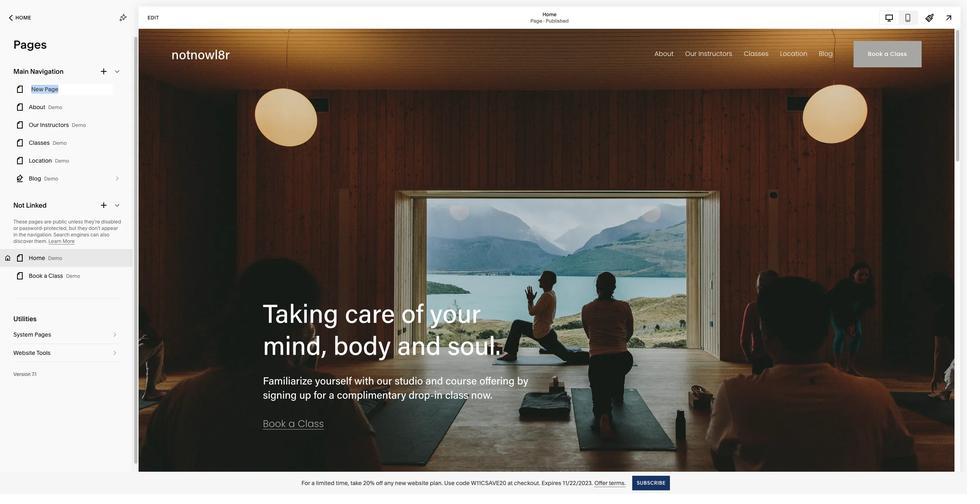 Task type: locate. For each thing, give the bounding box(es) containing it.
a
[[44, 272, 47, 280], [312, 479, 315, 487]]

1 horizontal spatial a
[[312, 479, 315, 487]]

not linked
[[13, 201, 47, 209]]

edit
[[148, 14, 159, 20]]

the
[[19, 232, 26, 238]]

classes demo
[[29, 139, 67, 146]]

learn
[[48, 238, 61, 244]]

demo for blog
[[44, 176, 58, 182]]

home for home
[[15, 15, 31, 21]]

class
[[48, 272, 63, 280]]

don't
[[89, 225, 100, 231]]

demo for location
[[55, 158, 69, 164]]

demo down our instructors demo
[[53, 140, 67, 146]]

demo right location
[[55, 158, 69, 164]]

pages up main navigation
[[13, 38, 47, 52]]

home for home demo
[[29, 254, 45, 262]]

them.
[[34, 238, 47, 244]]

demo inside home demo
[[48, 255, 62, 261]]

system pages
[[13, 331, 51, 338]]

plan.
[[430, 479, 443, 487]]

also
[[100, 232, 110, 238]]

demo down learn
[[48, 255, 62, 261]]

demo inside classes demo
[[53, 140, 67, 146]]

website
[[408, 479, 429, 487]]

a right for
[[312, 479, 315, 487]]

1 vertical spatial a
[[312, 479, 315, 487]]

protected,
[[44, 225, 68, 231]]

home inside home button
[[15, 15, 31, 21]]

navigation
[[30, 67, 64, 75]]

time,
[[336, 479, 349, 487]]

for
[[302, 479, 310, 487]]

unless
[[68, 219, 83, 225]]

demo right the instructors
[[72, 122, 86, 128]]

book
[[29, 272, 43, 280]]

add a new page to the "main navigation" group image
[[99, 67, 108, 76]]

system
[[13, 331, 33, 338]]

demo up the instructors
[[48, 104, 62, 110]]

tab list
[[881, 11, 918, 24]]

1 vertical spatial pages
[[35, 331, 51, 338]]

11/22/2023.
[[563, 479, 594, 487]]

demo inside our instructors demo
[[72, 122, 86, 128]]

tools
[[36, 349, 51, 357]]

instructors
[[40, 121, 69, 129]]

demo inside location demo
[[55, 158, 69, 164]]

0 horizontal spatial a
[[44, 272, 47, 280]]

demo for about
[[48, 104, 62, 110]]

these pages are public unless they're disabled or password-protected, but they don't appear in the navigation. search engines can also discover them.
[[13, 219, 121, 244]]

pages
[[13, 38, 47, 52], [35, 331, 51, 338]]

subscribe
[[637, 480, 666, 486]]

they
[[78, 225, 87, 231]]

disabled
[[101, 219, 121, 225]]

published
[[546, 18, 569, 24]]

pages up tools
[[35, 331, 51, 338]]

pages inside button
[[35, 331, 51, 338]]

classes
[[29, 139, 50, 146]]

demo inside blog demo
[[44, 176, 58, 182]]

location demo
[[29, 157, 69, 164]]

w11csave20
[[471, 479, 507, 487]]

discover
[[13, 238, 33, 244]]

demo right 'blog'
[[44, 176, 58, 182]]

add a new page to the "not linked" navigation group image
[[99, 201, 108, 210]]

home
[[543, 11, 557, 17], [15, 15, 31, 21], [29, 254, 45, 262]]

0 vertical spatial a
[[44, 272, 47, 280]]

edit button
[[142, 10, 164, 25]]

demo for home
[[48, 255, 62, 261]]

for a limited time, take 20% off any new website plan. use code w11csave20 at checkout. expires 11/22/2023. offer terms.
[[302, 479, 626, 487]]

demo right "class" on the left of page
[[66, 273, 80, 279]]

demo
[[48, 104, 62, 110], [72, 122, 86, 128], [53, 140, 67, 146], [55, 158, 69, 164], [44, 176, 58, 182], [48, 255, 62, 261], [66, 273, 80, 279]]

a right book
[[44, 272, 47, 280]]

demo inside about demo
[[48, 104, 62, 110]]

off
[[376, 479, 383, 487]]

home inside home page · published
[[543, 11, 557, 17]]

system pages button
[[13, 326, 119, 344]]

·
[[544, 18, 545, 24]]



Task type: describe. For each thing, give the bounding box(es) containing it.
new
[[395, 479, 407, 487]]

demo inside 'book a class demo'
[[66, 273, 80, 279]]

they're
[[84, 219, 100, 225]]

blog
[[29, 175, 41, 182]]

these
[[13, 219, 27, 225]]

New Page text field
[[29, 84, 113, 95]]

home page · published
[[531, 11, 569, 24]]

7.1
[[32, 371, 37, 377]]

use
[[445, 479, 455, 487]]

page
[[531, 18, 543, 24]]

about
[[29, 103, 45, 111]]

can
[[90, 232, 99, 238]]

not
[[13, 201, 25, 209]]

in
[[13, 232, 18, 238]]

blog demo
[[29, 175, 58, 182]]

more
[[63, 238, 75, 244]]

take
[[351, 479, 362, 487]]

home button
[[0, 9, 40, 27]]

20%
[[364, 479, 375, 487]]

version 7.1
[[13, 371, 37, 377]]

offer
[[595, 479, 608, 487]]

pages
[[29, 219, 43, 225]]

book a class demo
[[29, 272, 80, 280]]

a for for
[[312, 479, 315, 487]]

website
[[13, 349, 35, 357]]

main
[[13, 67, 29, 75]]

website tools button
[[13, 344, 119, 362]]

appear
[[102, 225, 118, 231]]

our
[[29, 121, 39, 129]]

location
[[29, 157, 52, 164]]

linked
[[26, 201, 47, 209]]

version
[[13, 371, 31, 377]]

engines
[[71, 232, 89, 238]]

home for home page · published
[[543, 11, 557, 17]]

terms.
[[610, 479, 626, 487]]

public
[[53, 219, 67, 225]]

home demo
[[29, 254, 62, 262]]

password-
[[19, 225, 44, 231]]

navigation.
[[27, 232, 52, 238]]

search
[[54, 232, 70, 238]]

about demo
[[29, 103, 62, 111]]

but
[[69, 225, 76, 231]]

utilities
[[13, 315, 37, 323]]

main navigation
[[13, 67, 64, 75]]

a for book
[[44, 272, 47, 280]]

expires
[[542, 479, 562, 487]]

our instructors demo
[[29, 121, 86, 129]]

checkout.
[[515, 479, 541, 487]]

0 vertical spatial pages
[[13, 38, 47, 52]]

learn more
[[48, 238, 75, 244]]

are
[[44, 219, 52, 225]]

demo for classes
[[53, 140, 67, 146]]

offer terms. link
[[595, 479, 626, 487]]

code
[[456, 479, 470, 487]]

limited
[[316, 479, 335, 487]]

any
[[385, 479, 394, 487]]

or
[[13, 225, 18, 231]]

learn more link
[[48, 238, 75, 245]]

subscribe button
[[633, 476, 671, 490]]

website tools
[[13, 349, 51, 357]]

at
[[508, 479, 513, 487]]



Task type: vqa. For each thing, say whether or not it's contained in the screenshot.
the appear
yes



